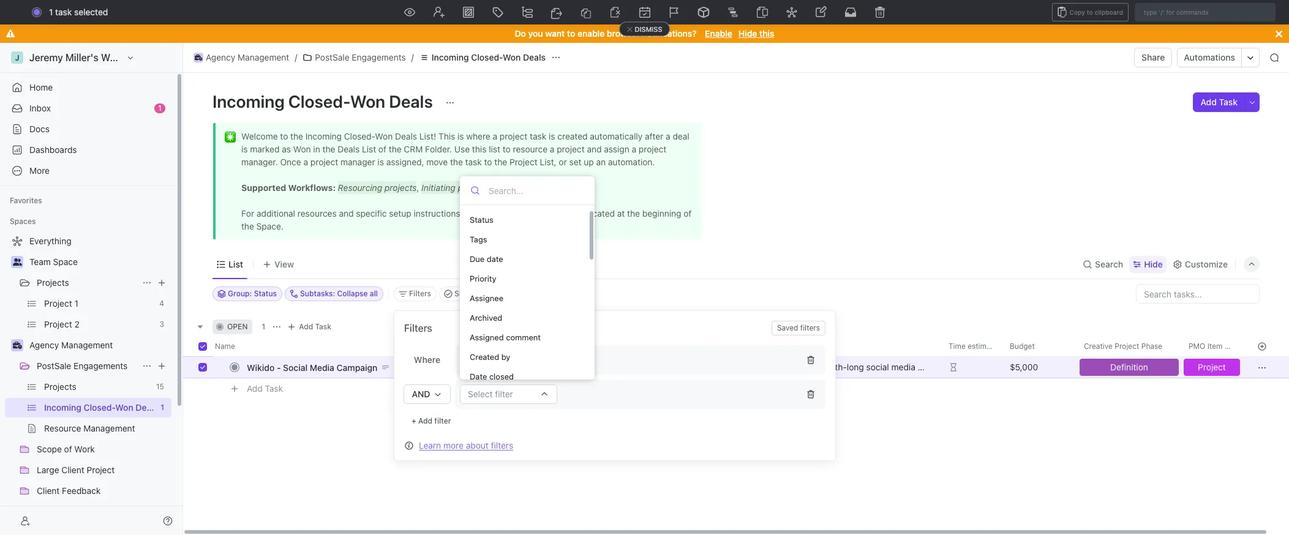 Task type: describe. For each thing, give the bounding box(es) containing it.
closed
[[490, 372, 514, 381]]

+ add filter
[[412, 417, 451, 426]]

tree inside sidebar navigation
[[5, 232, 172, 536]]

saved
[[777, 324, 799, 333]]

saved filters
[[777, 324, 820, 333]]

assigned comment
[[470, 332, 541, 342]]

wikido
[[247, 362, 275, 373]]

notifications?
[[642, 28, 697, 39]]

priority
[[470, 274, 497, 283]]

1 horizontal spatial postsale engagements
[[315, 52, 406, 62]]

1 vertical spatial filter
[[435, 417, 451, 426]]

status
[[470, 215, 494, 225]]

inbox
[[29, 103, 51, 113]]

learn more about filters
[[419, 440, 514, 451]]

postsale engagements inside tree
[[37, 361, 128, 371]]

1 vertical spatial incoming
[[213, 91, 285, 112]]

Search tasks... text field
[[1137, 285, 1260, 303]]

1 horizontal spatial closed-
[[471, 52, 503, 62]]

learn more about filters link
[[419, 440, 514, 451]]

1 horizontal spatial management
[[238, 52, 289, 62]]

sidebar navigation
[[0, 43, 183, 536]]

dismiss
[[635, 25, 663, 33]]

0 vertical spatial filters
[[801, 324, 820, 333]]

0 vertical spatial add task button
[[1194, 93, 1246, 112]]

add up wikido - social media campaign
[[299, 322, 313, 331]]

about
[[466, 440, 489, 451]]

new
[[1203, 7, 1221, 17]]

where
[[414, 355, 441, 365]]

Search... text field
[[489, 181, 585, 200]]

wikido - social media campaign
[[247, 362, 378, 373]]

⌘k
[[793, 7, 806, 17]]

filters button
[[394, 287, 437, 301]]

and
[[412, 389, 430, 400]]

tags
[[470, 234, 487, 244]]

0 horizontal spatial won
[[350, 91, 386, 112]]

-
[[277, 362, 281, 373]]

1 vertical spatial add task button
[[284, 320, 336, 335]]

+
[[412, 417, 417, 426]]

hide inside hide dropdown button
[[1145, 259, 1163, 269]]

select filter
[[468, 389, 513, 400]]

browser
[[607, 28, 640, 39]]

filter inside dropdown button
[[495, 389, 513, 400]]

0 vertical spatial postsale
[[315, 52, 350, 62]]

do
[[515, 28, 526, 39]]

task
[[55, 7, 72, 17]]

upgrade
[[1139, 7, 1174, 17]]

team space link
[[29, 252, 169, 272]]

this
[[760, 28, 775, 39]]

select filter button
[[460, 385, 558, 404]]

want
[[545, 28, 565, 39]]

0 horizontal spatial filters
[[491, 440, 514, 451]]

2 vertical spatial task
[[265, 383, 283, 394]]

search...
[[635, 7, 670, 17]]

automations
[[1185, 52, 1236, 62]]

selected
[[74, 7, 108, 17]]

to
[[567, 28, 576, 39]]

business time image
[[13, 342, 22, 349]]

favorites button
[[5, 194, 47, 208]]

2 horizontal spatial 1
[[262, 322, 265, 331]]

assigned
[[470, 332, 504, 342]]

enable
[[705, 28, 733, 39]]

more
[[444, 440, 464, 451]]

projects
[[37, 278, 69, 288]]

0 horizontal spatial deals
[[389, 91, 433, 112]]

projects link
[[37, 273, 137, 293]]

by
[[502, 352, 511, 362]]

wikido - social media campaign link
[[244, 359, 425, 377]]

postsale inside sidebar navigation
[[37, 361, 71, 371]]

assignee
[[470, 293, 504, 303]]

0 horizontal spatial hide
[[739, 28, 758, 39]]

add right +
[[419, 417, 433, 426]]

search
[[1096, 259, 1124, 269]]

1 vertical spatial incoming closed-won deals
[[213, 91, 437, 112]]

date
[[470, 372, 487, 381]]

0 vertical spatial task
[[1220, 97, 1238, 107]]

0 vertical spatial incoming closed-won deals
[[432, 52, 546, 62]]

list
[[229, 259, 243, 269]]

docs
[[29, 124, 50, 134]]

due
[[470, 254, 485, 264]]

space
[[53, 257, 78, 267]]



Task type: vqa. For each thing, say whether or not it's contained in the screenshot.
Date
yes



Task type: locate. For each thing, give the bounding box(es) containing it.
1 vertical spatial agency management link
[[29, 336, 169, 355]]

add task up wikido - social media campaign
[[299, 322, 332, 331]]

archived
[[470, 313, 503, 323]]

1 vertical spatial add task
[[299, 322, 332, 331]]

social
[[283, 362, 308, 373]]

1 horizontal spatial agency management
[[206, 52, 289, 62]]

docs link
[[5, 119, 172, 139]]

0 vertical spatial agency
[[206, 52, 235, 62]]

1 vertical spatial hide
[[1145, 259, 1163, 269]]

1 horizontal spatial 1
[[158, 104, 162, 113]]

filter up more
[[435, 417, 451, 426]]

2 horizontal spatial add task
[[1201, 97, 1238, 107]]

2 vertical spatial add task
[[247, 383, 283, 394]]

$5,000 button
[[1003, 357, 1077, 379]]

add task for bottom add task button
[[247, 383, 283, 394]]

management inside tree
[[61, 340, 113, 350]]

date
[[487, 254, 503, 264]]

1 horizontal spatial agency
[[206, 52, 235, 62]]

filters
[[409, 289, 431, 298]]

incoming closed-won deals link
[[416, 50, 549, 65]]

hide button
[[1130, 256, 1167, 273]]

due date
[[470, 254, 503, 264]]

0 vertical spatial closed-
[[471, 52, 503, 62]]

0 horizontal spatial filter
[[435, 417, 451, 426]]

2 horizontal spatial task
[[1220, 97, 1238, 107]]

customize button
[[1170, 256, 1232, 273]]

1 vertical spatial postsale
[[37, 361, 71, 371]]

postsale engagements link
[[300, 50, 409, 65], [37, 357, 137, 376]]

list link
[[226, 256, 243, 273]]

task down -
[[265, 383, 283, 394]]

0 vertical spatial agency management
[[206, 52, 289, 62]]

dashboards
[[29, 145, 77, 155]]

agency management link
[[191, 50, 292, 65], [29, 336, 169, 355]]

won
[[503, 52, 521, 62], [350, 91, 386, 112]]

engagements inside tree
[[74, 361, 128, 371]]

created by
[[470, 352, 511, 362]]

do you want to enable browser notifications? enable hide this
[[515, 28, 775, 39]]

filters right "about"
[[491, 440, 514, 451]]

team space
[[29, 257, 78, 267]]

postsale engagements
[[315, 52, 406, 62], [37, 361, 128, 371]]

0 horizontal spatial postsale engagements
[[37, 361, 128, 371]]

0 horizontal spatial postsale
[[37, 361, 71, 371]]

enable
[[578, 28, 605, 39]]

select
[[468, 389, 493, 400]]

1 horizontal spatial postsale engagements link
[[300, 50, 409, 65]]

1 horizontal spatial hide
[[1145, 259, 1163, 269]]

home
[[29, 82, 53, 93]]

1 horizontal spatial postsale
[[315, 52, 350, 62]]

0 vertical spatial hide
[[739, 28, 758, 39]]

1 horizontal spatial filter
[[495, 389, 513, 400]]

add task
[[1201, 97, 1238, 107], [299, 322, 332, 331], [247, 383, 283, 394]]

0 horizontal spatial agency
[[29, 340, 59, 350]]

1 vertical spatial closed-
[[288, 91, 350, 112]]

incoming inside incoming closed-won deals link
[[432, 52, 469, 62]]

open
[[227, 322, 248, 331]]

1 horizontal spatial engagements
[[352, 52, 406, 62]]

1 horizontal spatial add task
[[299, 322, 332, 331]]

1 horizontal spatial /
[[412, 52, 414, 62]]

1 vertical spatial deals
[[389, 91, 433, 112]]

agency management inside tree
[[29, 340, 113, 350]]

0 horizontal spatial /
[[295, 52, 297, 62]]

/
[[295, 52, 297, 62], [412, 52, 414, 62]]

hide right search
[[1145, 259, 1163, 269]]

learn
[[419, 440, 441, 451]]

add
[[1201, 97, 1217, 107], [299, 322, 313, 331], [247, 383, 263, 394], [419, 417, 433, 426]]

agency management right business time image
[[206, 52, 289, 62]]

agency inside tree
[[29, 340, 59, 350]]

1 / from the left
[[295, 52, 297, 62]]

0 vertical spatial postsale engagements
[[315, 52, 406, 62]]

new button
[[1185, 2, 1228, 22]]

0 vertical spatial 1
[[49, 7, 53, 17]]

1 vertical spatial agency management
[[29, 340, 113, 350]]

agency
[[206, 52, 235, 62], [29, 340, 59, 350]]

0 vertical spatial filter
[[495, 389, 513, 400]]

add task button down automations button
[[1194, 93, 1246, 112]]

filter down closed
[[495, 389, 513, 400]]

home link
[[5, 78, 172, 97]]

1 vertical spatial postsale engagements link
[[37, 357, 137, 376]]

0 vertical spatial incoming
[[432, 52, 469, 62]]

1
[[49, 7, 53, 17], [158, 104, 162, 113], [262, 322, 265, 331]]

favorites
[[10, 196, 42, 205]]

add task down automations button
[[1201, 97, 1238, 107]]

add down wikido
[[247, 383, 263, 394]]

1 vertical spatial engagements
[[74, 361, 128, 371]]

type '/' for commands field
[[1135, 3, 1276, 21]]

deals
[[523, 52, 546, 62], [389, 91, 433, 112]]

add task for the topmost add task button
[[1201, 97, 1238, 107]]

0 vertical spatial won
[[503, 52, 521, 62]]

1 vertical spatial 1
[[158, 104, 162, 113]]

task up "media"
[[315, 322, 332, 331]]

0 horizontal spatial postsale engagements link
[[37, 357, 137, 376]]

0 horizontal spatial management
[[61, 340, 113, 350]]

add task button up wikido - social media campaign
[[284, 320, 336, 335]]

team
[[29, 257, 51, 267]]

$5,000
[[1010, 362, 1039, 373]]

dashboards link
[[5, 140, 172, 160]]

1 vertical spatial task
[[315, 322, 332, 331]]

tree containing team space
[[5, 232, 172, 536]]

hide left "this"
[[739, 28, 758, 39]]

1 inside sidebar navigation
[[158, 104, 162, 113]]

1 horizontal spatial incoming
[[432, 52, 469, 62]]

campaign
[[337, 362, 378, 373]]

1 horizontal spatial deals
[[523, 52, 546, 62]]

task
[[1220, 97, 1238, 107], [315, 322, 332, 331], [265, 383, 283, 394]]

incoming closed-won deals
[[432, 52, 546, 62], [213, 91, 437, 112]]

0 vertical spatial postsale engagements link
[[300, 50, 409, 65]]

1 vertical spatial filters
[[491, 440, 514, 451]]

postsale
[[315, 52, 350, 62], [37, 361, 71, 371]]

upgrade link
[[1122, 4, 1181, 21]]

2 vertical spatial add task button
[[241, 382, 288, 396]]

0 vertical spatial agency management link
[[191, 50, 292, 65]]

postsale engagements link inside tree
[[37, 357, 137, 376]]

add down automations button
[[1201, 97, 1217, 107]]

0 horizontal spatial add task
[[247, 383, 283, 394]]

task down automations button
[[1220, 97, 1238, 107]]

0 horizontal spatial incoming
[[213, 91, 285, 112]]

0 vertical spatial deals
[[523, 52, 546, 62]]

1 vertical spatial postsale engagements
[[37, 361, 128, 371]]

agency management right business time icon
[[29, 340, 113, 350]]

2 vertical spatial 1
[[262, 322, 265, 331]]

1 horizontal spatial filters
[[801, 324, 820, 333]]

2 / from the left
[[412, 52, 414, 62]]

1 task selected
[[49, 7, 108, 17]]

search button
[[1080, 256, 1128, 273]]

filters right saved
[[801, 324, 820, 333]]

filter
[[495, 389, 513, 400], [435, 417, 451, 426]]

0 horizontal spatial agency management link
[[29, 336, 169, 355]]

business time image
[[195, 55, 202, 61]]

agency right business time icon
[[29, 340, 59, 350]]

0 horizontal spatial agency management
[[29, 340, 113, 350]]

comment
[[506, 332, 541, 342]]

0 vertical spatial engagements
[[352, 52, 406, 62]]

management
[[238, 52, 289, 62], [61, 340, 113, 350]]

hide
[[739, 28, 758, 39], [1145, 259, 1163, 269]]

closed-
[[471, 52, 503, 62], [288, 91, 350, 112]]

0 horizontal spatial closed-
[[288, 91, 350, 112]]

agency right business time image
[[206, 52, 235, 62]]

add task button down wikido
[[241, 382, 288, 396]]

0 horizontal spatial 1
[[49, 7, 53, 17]]

media
[[310, 362, 335, 373]]

add task button
[[1194, 93, 1246, 112], [284, 320, 336, 335], [241, 382, 288, 396]]

1 horizontal spatial task
[[315, 322, 332, 331]]

spaces
[[10, 217, 36, 226]]

0 horizontal spatial engagements
[[74, 361, 128, 371]]

1 vertical spatial won
[[350, 91, 386, 112]]

automations button
[[1179, 48, 1242, 67]]

date closed
[[470, 372, 514, 381]]

incoming
[[432, 52, 469, 62], [213, 91, 285, 112]]

you
[[529, 28, 543, 39]]

add task down wikido
[[247, 383, 283, 394]]

customize
[[1186, 259, 1229, 269]]

1 horizontal spatial won
[[503, 52, 521, 62]]

0 vertical spatial management
[[238, 52, 289, 62]]

0 horizontal spatial task
[[265, 383, 283, 394]]

share button
[[1135, 48, 1173, 67]]

0 vertical spatial add task
[[1201, 97, 1238, 107]]

share
[[1142, 52, 1166, 62]]

1 vertical spatial management
[[61, 340, 113, 350]]

user group image
[[13, 259, 22, 266]]

1 horizontal spatial agency management link
[[191, 50, 292, 65]]

tree
[[5, 232, 172, 536]]

1 vertical spatial agency
[[29, 340, 59, 350]]

created
[[470, 352, 499, 362]]



